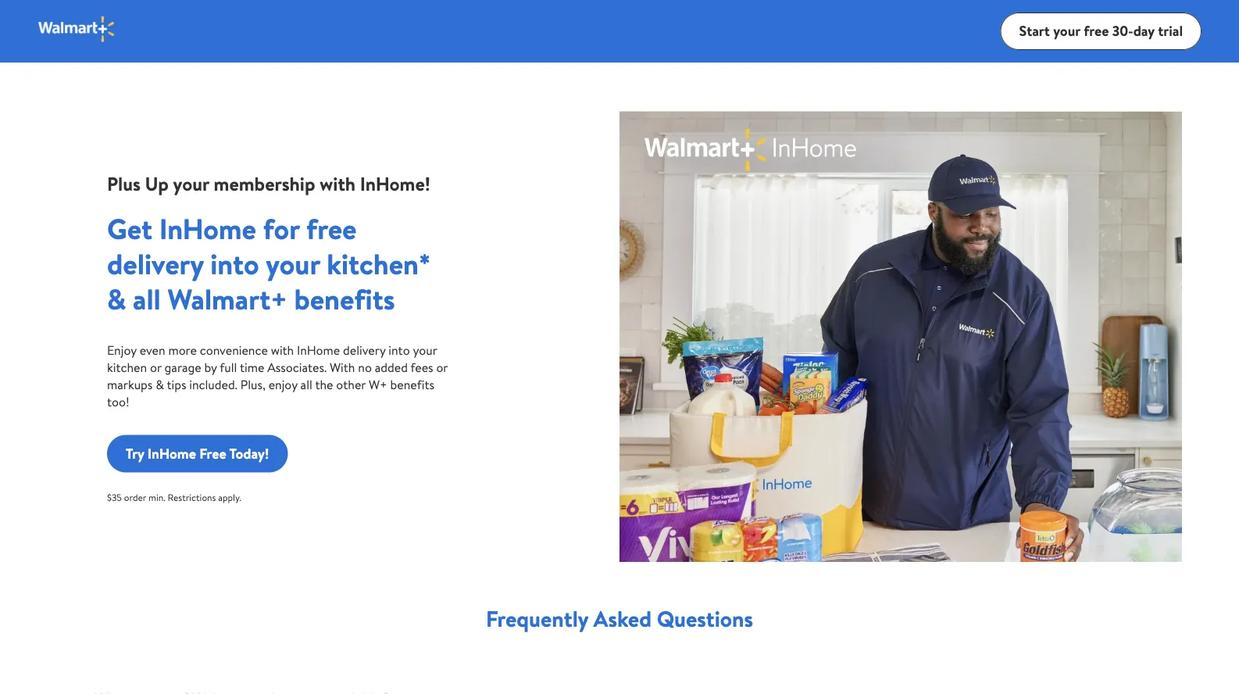 Task type: locate. For each thing, give the bounding box(es) containing it.
&
[[107, 279, 126, 318], [156, 375, 164, 393]]

free right for
[[306, 209, 357, 248]]

other
[[336, 375, 366, 393]]

added
[[375, 358, 408, 375]]

0 vertical spatial free
[[1084, 21, 1109, 41]]

even
[[140, 341, 165, 358]]

delivery inside get inhome for free delivery into your kitchen* & all walmart+ benefits
[[107, 244, 204, 283]]

1 vertical spatial inhome
[[297, 341, 340, 358]]

1 vertical spatial into
[[389, 341, 410, 358]]

1 horizontal spatial &
[[156, 375, 164, 393]]

with for membership
[[320, 171, 356, 197]]

or right fees
[[436, 358, 448, 375]]

& left "tips"
[[156, 375, 164, 393]]

no
[[358, 358, 372, 375]]

your inside enjoy even more convenience with inhome delivery into your kitchen or garage by full time associates. with no added fees or markups & tips included. plus, enjoy all the other w+ benefits too!
[[413, 341, 437, 358]]

1 horizontal spatial or
[[436, 358, 448, 375]]

1 vertical spatial delivery
[[343, 341, 386, 358]]

1 vertical spatial all
[[301, 375, 313, 393]]

or left "tips"
[[150, 358, 162, 375]]

& up enjoy
[[107, 279, 126, 318]]

0 horizontal spatial or
[[150, 358, 162, 375]]

with up enjoy
[[271, 341, 294, 358]]

0 vertical spatial benefits
[[294, 279, 395, 318]]

w+
[[369, 375, 387, 393]]

free inside get inhome for free delivery into your kitchen* & all walmart+ benefits
[[306, 209, 357, 248]]

all
[[133, 279, 161, 318], [301, 375, 313, 393]]

1 horizontal spatial all
[[301, 375, 313, 393]]

day
[[1134, 21, 1155, 41]]

1 vertical spatial &
[[156, 375, 164, 393]]

free
[[1084, 21, 1109, 41], [306, 209, 357, 248]]

benefits up with
[[294, 279, 395, 318]]

inhome inside get inhome for free delivery into your kitchen* & all walmart+ benefits
[[159, 209, 256, 248]]

enjoy
[[107, 341, 137, 358]]

walmart+
[[168, 279, 287, 318]]

0 horizontal spatial delivery
[[107, 244, 204, 283]]

questions
[[657, 603, 754, 634]]

2 vertical spatial inhome
[[148, 444, 196, 463]]

1 vertical spatial benefits
[[390, 375, 435, 393]]

start your free 30-day trial button
[[1001, 13, 1202, 50]]

start
[[1020, 21, 1050, 41]]

inhome
[[159, 209, 256, 248], [297, 341, 340, 358], [148, 444, 196, 463]]

inhome right try
[[148, 444, 196, 463]]

delivery
[[107, 244, 204, 283], [343, 341, 386, 358]]

full
[[220, 358, 237, 375]]

inhome inside enjoy even more convenience with inhome delivery into your kitchen or garage by full time associates. with no added fees or markups & tips included. plus, enjoy all the other w+ benefits too!
[[297, 341, 340, 358]]

benefits
[[294, 279, 395, 318], [390, 375, 435, 393]]

frequently asked questions
[[486, 603, 754, 634]]

all up the even
[[133, 279, 161, 318]]

with
[[320, 171, 356, 197], [271, 341, 294, 358]]

with inside enjoy even more convenience with inhome delivery into your kitchen or garage by full time associates. with no added fees or markups & tips included. plus, enjoy all the other w+ benefits too!
[[271, 341, 294, 358]]

try inhome free today! button
[[107, 435, 288, 472]]

& inside get inhome for free delivery into your kitchen* & all walmart+ benefits
[[107, 279, 126, 318]]

your
[[1054, 21, 1081, 41], [173, 171, 209, 197], [266, 244, 320, 283], [413, 341, 437, 358]]

too!
[[107, 393, 129, 410]]

inhome for free
[[148, 444, 196, 463]]

all left the
[[301, 375, 313, 393]]

0 vertical spatial with
[[320, 171, 356, 197]]

1 vertical spatial free
[[306, 209, 357, 248]]

inhome up the
[[297, 341, 340, 358]]

into inside enjoy even more convenience with inhome delivery into your kitchen or garage by full time associates. with no added fees or markups & tips included. plus, enjoy all the other w+ benefits too!
[[389, 341, 410, 358]]

1 horizontal spatial into
[[389, 341, 410, 358]]

0 vertical spatial inhome
[[159, 209, 256, 248]]

0 vertical spatial all
[[133, 279, 161, 318]]

inhome image
[[620, 111, 1183, 562]]

0 horizontal spatial with
[[271, 341, 294, 358]]

garage
[[165, 358, 201, 375]]

0 vertical spatial delivery
[[107, 244, 204, 283]]

tips
[[167, 375, 186, 393]]

0 vertical spatial into
[[210, 244, 259, 283]]

up
[[145, 171, 169, 197]]

or
[[150, 358, 162, 375], [436, 358, 448, 375]]

order
[[124, 491, 146, 504]]

1 horizontal spatial with
[[320, 171, 356, 197]]

inhome for for
[[159, 209, 256, 248]]

1 horizontal spatial delivery
[[343, 341, 386, 358]]

plus
[[107, 171, 141, 197]]

$35
[[107, 491, 122, 504]]

into left fees
[[389, 341, 410, 358]]

into left for
[[210, 244, 259, 283]]

0 horizontal spatial &
[[107, 279, 126, 318]]

time
[[240, 358, 264, 375]]

get
[[107, 209, 152, 248]]

the
[[315, 375, 333, 393]]

free left '30-'
[[1084, 21, 1109, 41]]

2 or from the left
[[436, 358, 448, 375]]

0 vertical spatial &
[[107, 279, 126, 318]]

into
[[210, 244, 259, 283], [389, 341, 410, 358]]

$35 order min. restrictions apply.
[[107, 491, 242, 504]]

1 vertical spatial with
[[271, 341, 294, 358]]

all inside get inhome for free delivery into your kitchen* & all walmart+ benefits
[[133, 279, 161, 318]]

0 horizontal spatial into
[[210, 244, 259, 283]]

benefits right w+
[[390, 375, 435, 393]]

with left inhome! at the left top
[[320, 171, 356, 197]]

associates.
[[267, 358, 327, 375]]

inhome down "up"
[[159, 209, 256, 248]]

inhome inside button
[[148, 444, 196, 463]]

kitchen*
[[327, 244, 431, 283]]

benefits inside get inhome for free delivery into your kitchen* & all walmart+ benefits
[[294, 279, 395, 318]]

0 horizontal spatial free
[[306, 209, 357, 248]]

0 horizontal spatial all
[[133, 279, 161, 318]]

1 horizontal spatial free
[[1084, 21, 1109, 41]]

inhome!
[[360, 171, 431, 197]]

plus,
[[241, 375, 266, 393]]

your inside button
[[1054, 21, 1081, 41]]



Task type: describe. For each thing, give the bounding box(es) containing it.
& inside enjoy even more convenience with inhome delivery into your kitchen or garage by full time associates. with no added fees or markups & tips included. plus, enjoy all the other w+ benefits too!
[[156, 375, 164, 393]]

into inside get inhome for free delivery into your kitchen* & all walmart+ benefits
[[210, 244, 259, 283]]

today!
[[229, 444, 269, 463]]

try
[[126, 444, 144, 463]]

included.
[[189, 375, 238, 393]]

your inside get inhome for free delivery into your kitchen* & all walmart+ benefits
[[266, 244, 320, 283]]

start your free 30-day trial
[[1020, 21, 1183, 41]]

more
[[168, 341, 197, 358]]

restrictions
[[168, 491, 216, 504]]

for
[[263, 209, 300, 248]]

walmart+ image
[[38, 15, 116, 43]]

kitchen
[[107, 358, 147, 375]]

with
[[330, 358, 355, 375]]

try inhome free today!
[[126, 444, 269, 463]]

trial
[[1159, 21, 1183, 41]]

apply.
[[218, 491, 242, 504]]

ii
[[614, 40, 625, 66]]

with for convenience
[[271, 341, 294, 358]]

markups
[[107, 375, 153, 393]]

benefits inside enjoy even more convenience with inhome delivery into your kitchen or garage by full time associates. with no added fees or markups & tips included. plus, enjoy all the other w+ benefits too!
[[390, 375, 435, 393]]

by
[[204, 358, 217, 375]]

asked
[[594, 603, 652, 634]]

membership
[[214, 171, 315, 197]]

whitespace image
[[909, 2, 1183, 111]]

get inhome for free delivery into your kitchen* & all walmart+ benefits
[[107, 209, 431, 318]]

frequently
[[486, 603, 589, 634]]

convenience
[[200, 341, 268, 358]]

min.
[[149, 491, 165, 504]]

fees
[[411, 358, 433, 375]]

plus up your membership with inhome!
[[107, 171, 431, 197]]

free inside button
[[1084, 21, 1109, 41]]

enjoy even more convenience with inhome delivery into your kitchen or garage by full time associates. with no added fees or markups & tips included. plus, enjoy all the other w+ benefits too!
[[107, 341, 448, 410]]

enjoy
[[269, 375, 298, 393]]

1 or from the left
[[150, 358, 162, 375]]

30-
[[1113, 21, 1134, 41]]

all inside enjoy even more convenience with inhome delivery into your kitchen or garage by full time associates. with no added fees or markups & tips included. plus, enjoy all the other w+ benefits too!
[[301, 375, 313, 393]]

delivery inside enjoy even more convenience with inhome delivery into your kitchen or garage by full time associates. with no added fees or markups & tips included. plus, enjoy all the other w+ benefits too!
[[343, 341, 386, 358]]

free
[[199, 444, 226, 463]]



Task type: vqa. For each thing, say whether or not it's contained in the screenshot.
the Debit
no



